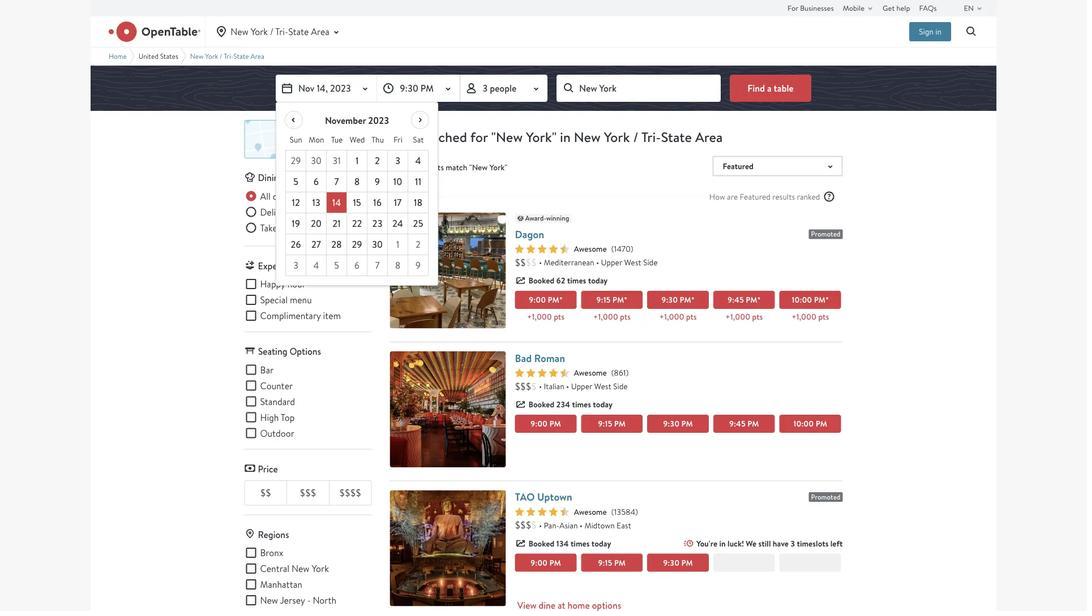 Task type: vqa. For each thing, say whether or not it's contained in the screenshot.


Task type: describe. For each thing, give the bounding box(es) containing it.
20 button
[[307, 214, 327, 235]]

3 up hour
[[293, 259, 299, 272]]

0 horizontal spatial 5
[[293, 176, 299, 188]]

62
[[557, 276, 566, 286]]

2023 inside dropdown button
[[330, 82, 351, 94]]

20
[[311, 218, 322, 230]]

1 vertical spatial 6 button
[[347, 256, 368, 276]]

9:15 pm link for $$$ $ • italian • upper west side
[[581, 415, 643, 433]]

york inside regions group
[[312, 563, 329, 575]]

1 vertical spatial 2023
[[368, 114, 389, 127]]

2 horizontal spatial tri-
[[642, 128, 661, 146]]

side for $
[[614, 382, 628, 392]]

$$$ $ • italian • upper west side
[[515, 381, 628, 393]]

new york / tri-state area button
[[215, 16, 343, 47]]

west for $
[[595, 382, 612, 392]]

861
[[614, 368, 626, 378]]

0 vertical spatial 6 button
[[307, 172, 327, 193]]

booked for booked 134 times today
[[529, 539, 555, 549]]

10:00 for 10:00 pm *
[[792, 295, 813, 306]]

9:30 pm link for $$$ $ • pan-asian • midtown east
[[648, 554, 709, 572]]

dining
[[258, 172, 284, 184]]

1470
[[614, 244, 631, 254]]

states
[[160, 52, 178, 61]]

row group inside november 2023 grid
[[286, 150, 429, 276]]

14
[[332, 197, 341, 209]]

0 horizontal spatial 9
[[375, 176, 380, 188]]

1 vertical spatial 8 button
[[388, 256, 409, 276]]

map button
[[244, 120, 372, 159]]

21
[[333, 218, 341, 230]]

9:00 for $$$ $ • pan-asian • midtown east
[[531, 558, 548, 569]]

manhattan
[[260, 579, 303, 591]]

1 vertical spatial 5 button
[[327, 256, 347, 276]]

awesome ( 861 )
[[574, 368, 629, 379]]

experiences
[[258, 260, 306, 272]]

side for $$
[[644, 257, 658, 268]]

3 left people
[[483, 82, 488, 94]]

only for takeout only
[[293, 222, 310, 234]]

opentable logo image
[[109, 22, 201, 42]]

en
[[965, 3, 975, 13]]

0 horizontal spatial 9 button
[[368, 172, 388, 193]]

0 vertical spatial 3 button
[[388, 151, 409, 172]]

special menu
[[260, 294, 312, 306]]

8 for "8" button to the bottom
[[395, 259, 401, 272]]

14,
[[317, 82, 328, 94]]

+1,000 for 10:00
[[792, 312, 817, 323]]

north
[[313, 595, 337, 607]]

13 button
[[307, 193, 327, 214]]

happy hour
[[260, 278, 306, 290]]

seating options group
[[244, 363, 372, 441]]

a photo of bad roman restaurant image
[[390, 352, 506, 468]]

tue
[[331, 135, 343, 145]]

times for 234
[[572, 400, 591, 410]]

takeout only
[[260, 222, 310, 234]]

booked for booked 62 times today
[[529, 276, 555, 286]]

$$$ for $$$
[[300, 488, 316, 499]]

november 2023
[[325, 114, 389, 127]]

en button
[[965, 0, 987, 16]]

4 for the top 4 button
[[416, 155, 421, 167]]

bar
[[260, 364, 274, 376]]

1 vertical spatial in
[[560, 128, 571, 146]]

1 4.5 stars image from the top
[[515, 245, 570, 254]]

all dining options
[[260, 190, 328, 202]]

thursday element
[[368, 130, 388, 150]]

4 for the bottom 4 button
[[314, 259, 319, 272]]

10 button
[[388, 172, 409, 193]]

today for booked 234 times today
[[593, 400, 613, 410]]

today for booked 134 times today
[[592, 539, 612, 549]]

experiences group
[[244, 278, 372, 323]]

1 vertical spatial 29 button
[[347, 235, 368, 256]]

+1,000 for 9:15
[[594, 312, 619, 323]]

sign in button
[[910, 22, 952, 41]]

featured inside popup button
[[723, 161, 754, 172]]

0 horizontal spatial 3 button
[[286, 256, 307, 276]]

0 horizontal spatial area
[[251, 52, 264, 61]]

you searched for "new york" in new york / tri-state area
[[390, 128, 723, 146]]

134
[[557, 539, 569, 549]]

11
[[415, 176, 422, 188]]

get help
[[883, 3, 911, 13]]

$$$ for $$$ $ • pan-asian • midtown east
[[515, 520, 532, 532]]

9:00 pm for $$$ $ • pan-asian • midtown east
[[531, 558, 561, 569]]

$$ for $$ $$ • mediterranean • upper west side
[[515, 257, 526, 269]]

york inside new york / tri-state area dropdown button
[[251, 26, 268, 38]]

1 vertical spatial 6
[[355, 259, 360, 272]]

30 for 30 button to the left
[[311, 155, 322, 167]]

26 button
[[286, 235, 307, 256]]

for businesses
[[788, 3, 834, 13]]

times for 134
[[571, 539, 590, 549]]

you're
[[697, 539, 718, 549]]

15
[[353, 197, 361, 209]]

winning
[[547, 214, 570, 223]]

tao uptown link
[[515, 491, 573, 505]]

0 vertical spatial 1 button
[[347, 151, 368, 172]]

23 button
[[368, 214, 388, 235]]

are
[[728, 191, 738, 202]]

+1,000 pts for 9:30
[[660, 312, 697, 323]]

york down please input a location, restaurant or cuisine field
[[604, 128, 630, 146]]

4.5 stars image for $$$ $ • pan-asian • midtown east
[[515, 508, 570, 517]]

0 vertical spatial 7 button
[[327, 172, 347, 193]]

9:30 pm *
[[662, 295, 695, 306]]

• left pan-
[[539, 521, 542, 531]]

13
[[312, 197, 321, 209]]

featured button
[[713, 156, 843, 176]]

1 vertical spatial 29
[[352, 239, 362, 251]]

• left mediterranean
[[539, 257, 542, 268]]

for
[[471, 128, 488, 146]]

pts for 9:15 pm
[[620, 312, 631, 323]]

10
[[394, 176, 403, 188]]

1 vertical spatial state
[[234, 52, 249, 61]]

a photo of dagon restaurant image
[[390, 213, 506, 329]]

14 button
[[327, 193, 347, 214]]

0 vertical spatial 2
[[375, 155, 380, 167]]

counter
[[260, 380, 293, 392]]

takeout
[[260, 222, 291, 234]]

west for $$
[[625, 257, 642, 268]]

0 vertical spatial 8 button
[[347, 172, 368, 193]]

have
[[773, 539, 789, 549]]

• left italian
[[539, 382, 542, 392]]

9:15 for $$$ $ • pan-asian • midtown east
[[598, 558, 613, 569]]

times for 62
[[568, 276, 587, 286]]

+1,000 pts for 9:00
[[527, 312, 565, 323]]

tao
[[515, 491, 535, 505]]

a
[[768, 82, 772, 94]]

1 vertical spatial 4 button
[[307, 256, 327, 276]]

9:45 pm
[[730, 419, 760, 430]]

award-winning
[[526, 214, 570, 223]]

map
[[305, 133, 322, 145]]

0 vertical spatial 4 button
[[409, 151, 429, 172]]

find a table button
[[730, 75, 812, 102]]

restaurants
[[405, 162, 444, 173]]

9:00 pm link for $$$ $ • italian • upper west side
[[515, 415, 577, 433]]

+1,000 pts for 9:15
[[594, 312, 631, 323]]

26
[[291, 239, 301, 251]]

get
[[883, 3, 895, 13]]

0 vertical spatial 9:00
[[529, 295, 546, 306]]

27 button
[[307, 235, 327, 256]]

22
[[352, 218, 362, 230]]

9:15 for $$$ $ • italian • upper west side
[[598, 419, 613, 430]]

3 right have
[[791, 539, 796, 549]]

15 button
[[347, 193, 368, 214]]

+1,000 pts for 10:00
[[792, 312, 829, 323]]

4.5 stars image for $$$ $ • italian • upper west side
[[515, 369, 570, 378]]

1 horizontal spatial 7 button
[[368, 256, 388, 276]]

0 vertical spatial 9:15
[[597, 295, 611, 306]]

) for $$$ $ • pan-asian • midtown east
[[636, 507, 638, 517]]

special
[[260, 294, 288, 306]]

All dining options radio
[[244, 190, 328, 203]]

results
[[773, 191, 796, 202]]

options for seating options
[[290, 346, 321, 358]]

jersey
[[280, 595, 305, 607]]

1 vertical spatial /
[[220, 52, 222, 61]]

dining options group
[[244, 190, 372, 237]]

0 vertical spatial 5 button
[[286, 172, 307, 193]]

0 vertical spatial 9:30 pm
[[400, 82, 434, 94]]

8 for the top "8" button
[[354, 176, 360, 188]]

how
[[710, 191, 726, 202]]

home
[[109, 52, 127, 61]]

2 vertical spatial /
[[634, 128, 639, 146]]

9:15 pm for $$$ $ • italian • upper west side
[[598, 419, 626, 430]]

promoted for tao uptown
[[812, 493, 841, 502]]

east
[[617, 521, 632, 531]]

booked 134 times today
[[529, 539, 612, 549]]

9:45 pm *
[[728, 295, 761, 306]]

high top
[[260, 412, 295, 424]]

timeslots
[[797, 539, 829, 549]]

pts for 9:45 pm
[[753, 312, 763, 323]]

9:00 pm *
[[529, 295, 563, 306]]

22 button
[[347, 214, 368, 235]]

• down awesome ( 1470 )
[[597, 257, 600, 268]]

central new york
[[260, 563, 329, 575]]

9:45 for 9:45 pm
[[730, 419, 746, 430]]

9:30 pm for $$$ $ • italian • upper west side
[[664, 419, 693, 430]]

tao uptown
[[515, 491, 573, 505]]

1 vertical spatial new york / tri-state area
[[190, 52, 264, 61]]

options
[[299, 190, 328, 202]]

delivery
[[260, 206, 293, 218]]

$$$ for $$$ $ • italian • upper west side
[[515, 381, 532, 393]]

Delivery only radio
[[244, 205, 312, 219]]

/ inside dropdown button
[[270, 26, 274, 38]]

1 horizontal spatial 2
[[416, 239, 421, 251]]

0 horizontal spatial 1
[[356, 155, 359, 167]]

"new for match
[[470, 162, 488, 173]]

central
[[260, 563, 290, 575]]

11 button
[[409, 172, 429, 193]]

25 button
[[409, 214, 429, 235]]

complimentary item
[[260, 310, 341, 322]]

tuesday element
[[327, 130, 347, 150]]



Task type: locate. For each thing, give the bounding box(es) containing it.
0 horizontal spatial 2023
[[330, 82, 351, 94]]

$ for $$$ $ • italian • upper west side
[[532, 381, 537, 393]]

promoted for dagon
[[812, 230, 841, 239]]

9:15 down booked 234 times today
[[598, 419, 613, 430]]

1 9:00 pm from the top
[[531, 419, 561, 430]]

1 vertical spatial 9:00 pm
[[531, 558, 561, 569]]

delivery only
[[260, 206, 312, 218]]

2 button left 526
[[368, 151, 388, 172]]

1 9:00 pm link from the top
[[515, 415, 577, 433]]

saturday element
[[409, 130, 429, 150]]

1 right 31 button
[[356, 155, 359, 167]]

businesses
[[801, 3, 834, 13]]

0 horizontal spatial side
[[614, 382, 628, 392]]

today for booked 62 times today
[[589, 276, 608, 286]]

+1,000 pts for 9:45
[[726, 312, 763, 323]]

booked left "62"
[[529, 276, 555, 286]]

2 horizontal spatial area
[[696, 128, 723, 146]]

"new
[[491, 128, 523, 146], [470, 162, 488, 173]]

9:00 pm link down the 234
[[515, 415, 577, 433]]

0 horizontal spatial /
[[220, 52, 222, 61]]

sun
[[290, 135, 302, 145]]

0 vertical spatial 8
[[354, 176, 360, 188]]

booked left the 234
[[529, 400, 555, 410]]

4
[[416, 155, 421, 167], [314, 259, 319, 272]]

upper inside $$$ $ • italian • upper west side
[[571, 382, 593, 392]]

9:45 pm link
[[714, 415, 775, 433]]

0 vertical spatial tri-
[[276, 26, 288, 38]]

30 button left 31
[[307, 151, 327, 172]]

8 button down 24 "button"
[[388, 256, 409, 276]]

4 button down 27
[[307, 256, 327, 276]]

29 button
[[286, 151, 307, 172], [347, 235, 368, 256]]

23
[[373, 218, 383, 230]]

2 vertical spatial 9:15
[[598, 558, 613, 569]]

9:00 down booked 234 times today
[[531, 419, 548, 430]]

area
[[311, 26, 330, 38], [251, 52, 264, 61], [696, 128, 723, 146]]

wed
[[350, 135, 365, 145]]

0 vertical spatial 9:30 pm link
[[648, 415, 709, 433]]

13584
[[614, 507, 636, 517]]

seating
[[258, 346, 288, 358]]

0 horizontal spatial tri-
[[224, 52, 234, 61]]

9:30 pm for $$$ $ • pan-asian • midtown east
[[664, 558, 693, 569]]

9:30 pm link for $$$ $ • italian • upper west side
[[648, 415, 709, 433]]

2 vertical spatial area
[[696, 128, 723, 146]]

find
[[748, 82, 766, 94]]

+1,000 down 9:30 pm *
[[660, 312, 685, 323]]

promoted down the ranked at the right of the page
[[812, 230, 841, 239]]

0 horizontal spatial 30 button
[[307, 151, 327, 172]]

9 left 10
[[375, 176, 380, 188]]

0 vertical spatial 29 button
[[286, 151, 307, 172]]

1 vertical spatial 1 button
[[388, 235, 409, 256]]

0 vertical spatial times
[[568, 276, 587, 286]]

$$$$
[[340, 488, 361, 499]]

9:00 down booked 62 times today
[[529, 295, 546, 306]]

$ for $$$ $ • pan-asian • midtown east
[[532, 520, 537, 532]]

1 horizontal spatial 30
[[372, 239, 383, 251]]

29 right 28 button on the top left of the page
[[352, 239, 362, 251]]

9:15 pm link for $$$ $ • pan-asian • midtown east
[[581, 554, 643, 572]]

3 pts from the left
[[687, 312, 697, 323]]

1 pts from the left
[[554, 312, 565, 323]]

1
[[356, 155, 359, 167], [396, 239, 400, 251]]

1 9:15 pm from the top
[[598, 419, 626, 430]]

30 button down 23
[[368, 235, 388, 256]]

2 vertical spatial )
[[636, 507, 638, 517]]

+1,000 pts
[[527, 312, 565, 323], [594, 312, 631, 323], [660, 312, 697, 323], [726, 312, 763, 323], [792, 312, 829, 323]]

new
[[231, 26, 249, 38], [190, 52, 204, 61], [574, 128, 601, 146], [292, 563, 310, 575], [260, 595, 278, 607]]

0 vertical spatial york"
[[526, 128, 557, 146]]

+1,000 for 9:00
[[527, 312, 552, 323]]

3 booked from the top
[[529, 539, 555, 549]]

sunday element
[[286, 130, 307, 150]]

in inside button
[[936, 26, 942, 37]]

0 vertical spatial (
[[612, 244, 614, 254]]

dagon link
[[515, 227, 545, 242]]

fri
[[394, 135, 403, 145]]

$$$ left '$$$$'
[[300, 488, 316, 499]]

+1,000 down 9:45 pm *
[[726, 312, 751, 323]]

29 up 'dining options' at top left
[[291, 155, 301, 167]]

1 vertical spatial $$$
[[300, 488, 316, 499]]

$$$ $ • pan-asian • midtown east
[[515, 520, 632, 532]]

options for dining options
[[286, 172, 318, 184]]

9:00 pm link for $$$ $ • pan-asian • midtown east
[[515, 554, 577, 572]]

None field
[[557, 75, 721, 102]]

1 vertical spatial 9:00
[[531, 419, 548, 430]]

0 vertical spatial 7
[[335, 176, 339, 188]]

"new for for
[[491, 128, 523, 146]]

0 horizontal spatial 4
[[314, 259, 319, 272]]

1 awesome from the top
[[574, 244, 607, 255]]

sign in
[[920, 26, 942, 37]]

0 vertical spatial promoted
[[812, 230, 841, 239]]

only for delivery only
[[295, 206, 312, 218]]

2 9:15 pm from the top
[[598, 558, 626, 569]]

booked for booked 234 times today
[[529, 400, 555, 410]]

pts down 9:15 pm *
[[620, 312, 631, 323]]

featured right are
[[740, 191, 771, 202]]

) inside awesome ( 13584 )
[[636, 507, 638, 517]]

1 vertical spatial only
[[293, 222, 310, 234]]

2 +1,000 pts from the left
[[594, 312, 631, 323]]

7 button down 23 button at the left
[[368, 256, 388, 276]]

1 horizontal spatial 8
[[395, 259, 401, 272]]

2 horizontal spatial /
[[634, 128, 639, 146]]

pan-
[[544, 521, 560, 531]]

1 9:15 pm link from the top
[[581, 415, 643, 433]]

tri- inside dropdown button
[[276, 26, 288, 38]]

9:00 pm down 134 at bottom
[[531, 558, 561, 569]]

2023
[[330, 82, 351, 94], [368, 114, 389, 127]]

0 horizontal spatial upper
[[571, 382, 593, 392]]

* for 9:00 pm *
[[560, 295, 563, 306]]

1 vertical spatial 9
[[416, 259, 421, 272]]

( inside awesome ( 1470 )
[[612, 244, 614, 254]]

( up midtown
[[612, 507, 614, 517]]

outdoor
[[260, 428, 295, 440]]

9:15 pm for $$$ $ • pan-asian • midtown east
[[598, 558, 626, 569]]

3 4.5 stars image from the top
[[515, 508, 570, 517]]

pts for 9:30 pm
[[687, 312, 697, 323]]

upper
[[601, 257, 623, 268], [571, 382, 593, 392]]

pts down 9:00 pm *
[[554, 312, 565, 323]]

* for 9:45 pm *
[[758, 295, 761, 306]]

4.5 stars image down tao uptown link
[[515, 508, 570, 517]]

3 +1,000 from the left
[[660, 312, 685, 323]]

+1,000 down 10:00 pm *
[[792, 312, 817, 323]]

1 vertical spatial 9:15 pm
[[598, 558, 626, 569]]

only
[[295, 206, 312, 218], [293, 222, 310, 234]]

sign
[[920, 26, 934, 37]]

9 down 25 "button"
[[416, 259, 421, 272]]

1 vertical spatial options
[[290, 346, 321, 358]]

today down $$ $$ • mediterranean • upper west side
[[589, 276, 608, 286]]

0 vertical spatial $
[[532, 381, 537, 393]]

york" for match
[[490, 162, 508, 173]]

6
[[314, 176, 319, 188], [355, 259, 360, 272]]

) for $$$ $ • italian • upper west side
[[626, 368, 629, 378]]

today down midtown
[[592, 539, 612, 549]]

2 vertical spatial 9:30 pm
[[664, 558, 693, 569]]

november 2023 grid
[[286, 130, 429, 276]]

0 vertical spatial "new
[[491, 128, 523, 146]]

0 horizontal spatial 29
[[291, 155, 301, 167]]

in for sign in
[[936, 26, 942, 37]]

pm
[[421, 82, 434, 94], [548, 295, 560, 306], [613, 295, 624, 306], [680, 295, 692, 306], [746, 295, 758, 306], [815, 295, 826, 306], [550, 419, 561, 430], [615, 419, 626, 430], [682, 419, 693, 430], [748, 419, 760, 430], [816, 419, 828, 430], [550, 558, 561, 569], [615, 558, 626, 569], [682, 558, 693, 569]]

0 horizontal spatial 2 button
[[368, 151, 388, 172]]

standard
[[260, 396, 295, 408]]

( up $$$ $ • italian • upper west side
[[612, 368, 614, 378]]

2 ( from the top
[[612, 368, 614, 378]]

0 horizontal spatial in
[[560, 128, 571, 146]]

6 up options
[[314, 176, 319, 188]]

1 horizontal spatial 9 button
[[409, 256, 429, 276]]

awesome up $$ $$ • mediterranean • upper west side
[[574, 244, 607, 255]]

2 booked from the top
[[529, 400, 555, 410]]

2 vertical spatial (
[[612, 507, 614, 517]]

york up north in the bottom of the page
[[312, 563, 329, 575]]

1 vertical spatial (
[[612, 368, 614, 378]]

$$$ down bad
[[515, 381, 532, 393]]

1 horizontal spatial 1
[[396, 239, 400, 251]]

0 vertical spatial 6
[[314, 176, 319, 188]]

nov
[[299, 82, 315, 94]]

( inside awesome ( 13584 )
[[612, 507, 614, 517]]

4 pts from the left
[[753, 312, 763, 323]]

$
[[532, 381, 537, 393], [532, 520, 537, 532]]

Takeout only radio
[[244, 221, 310, 235]]

times right the 234
[[572, 400, 591, 410]]

regions group
[[244, 547, 372, 612]]

4.5 stars image down bad roman
[[515, 369, 570, 378]]

9:00 pm down the 234
[[531, 419, 561, 430]]

2 9:00 pm from the top
[[531, 558, 561, 569]]

ranked
[[797, 191, 821, 202]]

awesome for $$$ $ • italian • upper west side
[[574, 368, 607, 379]]

30 button
[[307, 151, 327, 172], [368, 235, 388, 256]]

1 promoted from the top
[[812, 230, 841, 239]]

• right asian
[[580, 521, 583, 531]]

4 +1,000 from the left
[[726, 312, 751, 323]]

4 button up the 11
[[409, 151, 429, 172]]

0 vertical spatial $$$
[[515, 381, 532, 393]]

2 vertical spatial in
[[720, 539, 726, 549]]

5 +1,000 from the left
[[792, 312, 817, 323]]

west inside $$$ $ • italian • upper west side
[[595, 382, 612, 392]]

6 button up 13
[[307, 172, 327, 193]]

( up $$ $$ • mediterranean • upper west side
[[612, 244, 614, 254]]

3 button up hour
[[286, 256, 307, 276]]

2 left 526
[[375, 155, 380, 167]]

17
[[394, 197, 402, 209]]

awesome up midtown
[[574, 507, 607, 518]]

+1,000 down 9:00 pm *
[[527, 312, 552, 323]]

0 vertical spatial 4.5 stars image
[[515, 245, 570, 254]]

30 for rightmost 30 button
[[372, 239, 383, 251]]

1 horizontal spatial )
[[631, 244, 634, 254]]

9:15 pm link down booked 234 times today
[[581, 415, 643, 433]]

5 +1,000 pts from the left
[[792, 312, 829, 323]]

wednesday element
[[347, 130, 368, 150]]

2
[[375, 155, 380, 167], [416, 239, 421, 251]]

2023 right 14,
[[330, 82, 351, 94]]

1 horizontal spatial in
[[720, 539, 726, 549]]

side inside $$$ $ • italian • upper west side
[[614, 382, 628, 392]]

side inside $$ $$ • mediterranean • upper west side
[[644, 257, 658, 268]]

Please input a Location, Restaurant or Cuisine field
[[557, 75, 721, 102]]

$ left pan-
[[532, 520, 537, 532]]

1 horizontal spatial 2 button
[[409, 235, 429, 256]]

pts for 10:00 pm
[[819, 312, 829, 323]]

0 vertical spatial 9:15 pm link
[[581, 415, 643, 433]]

0 vertical spatial state
[[288, 26, 309, 38]]

2 4.5 stars image from the top
[[515, 369, 570, 378]]

9
[[375, 176, 380, 188], [416, 259, 421, 272]]

16 button
[[368, 193, 388, 214]]

2 button down 25
[[409, 235, 429, 256]]

3 +1,000 pts from the left
[[660, 312, 697, 323]]

9 button down 25 "button"
[[409, 256, 429, 276]]

1 +1,000 from the left
[[527, 312, 552, 323]]

upper for $
[[571, 382, 593, 392]]

1 down 24 "button"
[[396, 239, 400, 251]]

2 vertical spatial $$$
[[515, 520, 532, 532]]

1 vertical spatial 9 button
[[409, 256, 429, 276]]

1 vertical spatial side
[[614, 382, 628, 392]]

3 ( from the top
[[612, 507, 614, 517]]

pts for 9:00 pm
[[554, 312, 565, 323]]

0 horizontal spatial york"
[[490, 162, 508, 173]]

york right states
[[205, 52, 218, 61]]

0 vertical spatial area
[[311, 26, 330, 38]]

happy
[[260, 278, 285, 290]]

upper down awesome ( 1470 )
[[601, 257, 623, 268]]

times right 134 at bottom
[[571, 539, 590, 549]]

0 vertical spatial west
[[625, 257, 642, 268]]

search icon image
[[965, 25, 979, 39]]

5 button down '28'
[[327, 256, 347, 276]]

1 vertical spatial 1
[[396, 239, 400, 251]]

7 down 23 button at the left
[[375, 259, 380, 272]]

faqs button
[[920, 0, 937, 16]]

dining options
[[258, 172, 318, 184]]

(
[[612, 244, 614, 254], [612, 368, 614, 378], [612, 507, 614, 517]]

8 button
[[347, 172, 368, 193], [388, 256, 409, 276]]

2 9:15 pm link from the top
[[581, 554, 643, 572]]

row group containing 29
[[286, 150, 429, 276]]

( for $$$ $ • italian • upper west side
[[612, 368, 614, 378]]

area inside dropdown button
[[311, 26, 330, 38]]

1 vertical spatial 7
[[375, 259, 380, 272]]

4.5 stars image
[[515, 245, 570, 254], [515, 369, 570, 378], [515, 508, 570, 517]]

) inside awesome ( 1470 )
[[631, 244, 634, 254]]

2 9:30 pm link from the top
[[648, 554, 709, 572]]

york up new york / tri-state area link
[[251, 26, 268, 38]]

row group
[[286, 150, 429, 276]]

new inside dropdown button
[[231, 26, 249, 38]]

+1,000 pts down 10:00 pm *
[[792, 312, 829, 323]]

1 vertical spatial 30 button
[[368, 235, 388, 256]]

31 button
[[327, 151, 347, 172]]

5 pts from the left
[[819, 312, 829, 323]]

1 button down 24
[[388, 235, 409, 256]]

2 +1,000 from the left
[[594, 312, 619, 323]]

9:15 pm down east
[[598, 558, 626, 569]]

monday element
[[307, 130, 327, 150]]

november
[[325, 114, 366, 127]]

0 horizontal spatial 5 button
[[286, 172, 307, 193]]

3 button up 10
[[388, 151, 409, 172]]

5 up all dining options
[[293, 176, 299, 188]]

friday element
[[388, 130, 409, 150]]

9:00 for $$$ $ • italian • upper west side
[[531, 419, 548, 430]]

19 button
[[286, 214, 307, 235]]

2 promoted from the top
[[812, 493, 841, 502]]

0 vertical spatial 29
[[291, 155, 301, 167]]

* for 10:00 pm *
[[826, 295, 829, 306]]

tri-
[[276, 26, 288, 38], [224, 52, 234, 61], [642, 128, 661, 146]]

2 $ from the top
[[532, 520, 537, 532]]

state inside dropdown button
[[288, 26, 309, 38]]

0 horizontal spatial state
[[234, 52, 249, 61]]

* for 9:30 pm *
[[692, 295, 695, 306]]

1 horizontal spatial upper
[[601, 257, 623, 268]]

york" for for
[[526, 128, 557, 146]]

( inside awesome ( 861 )
[[612, 368, 614, 378]]

3
[[483, 82, 488, 94], [395, 155, 401, 167], [293, 259, 299, 272], [791, 539, 796, 549]]

24 button
[[388, 214, 409, 235]]

roman
[[535, 352, 566, 366]]

0 vertical spatial /
[[270, 26, 274, 38]]

0 horizontal spatial 4 button
[[307, 256, 327, 276]]

1 vertical spatial 5
[[334, 259, 339, 272]]

featured
[[723, 161, 754, 172], [740, 191, 771, 202]]

$ left italian
[[532, 381, 537, 393]]

pts down 10:00 pm *
[[819, 312, 829, 323]]

6 button down the "22" button
[[347, 256, 368, 276]]

) inside awesome ( 861 )
[[626, 368, 629, 378]]

5
[[293, 176, 299, 188], [334, 259, 339, 272]]

2 pts from the left
[[620, 312, 631, 323]]

9:00 down booked 134 times today
[[531, 558, 548, 569]]

7 down 31 button
[[335, 176, 339, 188]]

3 awesome from the top
[[574, 507, 607, 518]]

4 down saturday element
[[416, 155, 421, 167]]

awesome for $$$ $ • pan-asian • midtown east
[[574, 507, 607, 518]]

4 * from the left
[[758, 295, 761, 306]]

booked down pan-
[[529, 539, 555, 549]]

1 vertical spatial 9:30 pm link
[[648, 554, 709, 572]]

+1,000
[[527, 312, 552, 323], [594, 312, 619, 323], [660, 312, 685, 323], [726, 312, 751, 323], [792, 312, 817, 323]]

( for $$$ $ • pan-asian • midtown east
[[612, 507, 614, 517]]

1 vertical spatial $
[[532, 520, 537, 532]]

west inside $$ $$ • mediterranean • upper west side
[[625, 257, 642, 268]]

new york / tri-state area link
[[190, 52, 264, 61]]

booked 62 times today
[[529, 276, 608, 286]]

2 vertical spatial booked
[[529, 539, 555, 549]]

9:15 pm down booked 234 times today
[[598, 419, 626, 430]]

featured up are
[[723, 161, 754, 172]]

30 left 31
[[311, 155, 322, 167]]

* for 9:15 pm *
[[624, 295, 628, 306]]

times right "62"
[[568, 276, 587, 286]]

4 down 27 button
[[314, 259, 319, 272]]

"new right 'match'
[[470, 162, 488, 173]]

+1,000 pts down 9:45 pm *
[[726, 312, 763, 323]]

0 vertical spatial awesome
[[574, 244, 607, 255]]

• right italian
[[567, 382, 570, 392]]

31
[[333, 155, 341, 167]]

0 horizontal spatial 8
[[354, 176, 360, 188]]

0 vertical spatial today
[[589, 276, 608, 286]]

9:00 pm for $$$ $ • italian • upper west side
[[531, 419, 561, 430]]

3 button
[[388, 151, 409, 172], [286, 256, 307, 276]]

0 vertical spatial 9
[[375, 176, 380, 188]]

1 $ from the top
[[532, 381, 537, 393]]

234
[[557, 400, 571, 410]]

west down awesome ( 861 )
[[595, 382, 612, 392]]

a photo of tao uptown restaurant image
[[390, 491, 506, 607]]

5 down 28 button on the top left of the page
[[334, 259, 339, 272]]

awesome up $$$ $ • italian • upper west side
[[574, 368, 607, 379]]

2 awesome from the top
[[574, 368, 607, 379]]

0 horizontal spatial 7
[[335, 176, 339, 188]]

pts down 9:45 pm *
[[753, 312, 763, 323]]

9:15 down booked 62 times today
[[597, 295, 611, 306]]

upper for $$
[[601, 257, 623, 268]]

high
[[260, 412, 279, 424]]

+1,000 for 9:30
[[660, 312, 685, 323]]

0 vertical spatial 4
[[416, 155, 421, 167]]

1 +1,000 pts from the left
[[527, 312, 565, 323]]

7 button up '14'
[[327, 172, 347, 193]]

home link
[[109, 52, 127, 61]]

match
[[446, 162, 468, 173]]

0 horizontal spatial )
[[626, 368, 629, 378]]

9:45
[[728, 295, 744, 306], [730, 419, 746, 430]]

4 +1,000 pts from the left
[[726, 312, 763, 323]]

$$ $$ • mediterranean • upper west side
[[515, 257, 658, 269]]

30 down 23 button at the left
[[372, 239, 383, 251]]

5 button up 12
[[286, 172, 307, 193]]

price
[[258, 463, 278, 476]]

1 vertical spatial area
[[251, 52, 264, 61]]

9 button left 10
[[368, 172, 388, 193]]

9:15 down midtown
[[598, 558, 613, 569]]

1 * from the left
[[560, 295, 563, 306]]

+1,000 for 9:45
[[726, 312, 751, 323]]

3 people
[[483, 82, 517, 94]]

today
[[589, 276, 608, 286], [593, 400, 613, 410], [592, 539, 612, 549]]

new york / tri-state area inside dropdown button
[[231, 26, 330, 38]]

in for you're in luck! we still have 3 timeslots left
[[720, 539, 726, 549]]

10:00 for 10:00 pm
[[794, 419, 814, 430]]

pts
[[554, 312, 565, 323], [620, 312, 631, 323], [687, 312, 697, 323], [753, 312, 763, 323], [819, 312, 829, 323]]

west
[[625, 257, 642, 268], [595, 382, 612, 392]]

1 vertical spatial west
[[595, 382, 612, 392]]

1 horizontal spatial 30 button
[[368, 235, 388, 256]]

2 9:00 pm link from the top
[[515, 554, 577, 572]]

19
[[292, 218, 300, 230]]

0 vertical spatial 9:45
[[728, 295, 744, 306]]

1 ( from the top
[[612, 244, 614, 254]]

1 vertical spatial featured
[[740, 191, 771, 202]]

+1,000 pts down 9:00 pm *
[[527, 312, 565, 323]]

1 horizontal spatial west
[[625, 257, 642, 268]]

5 * from the left
[[826, 295, 829, 306]]

1 horizontal spatial area
[[311, 26, 330, 38]]

bad
[[515, 352, 532, 366]]

2 * from the left
[[624, 295, 628, 306]]

3 * from the left
[[692, 295, 695, 306]]

2 horizontal spatial state
[[661, 128, 692, 146]]

1 vertical spatial tri-
[[224, 52, 234, 61]]

upper inside $$ $$ • mediterranean • upper west side
[[601, 257, 623, 268]]

1 booked from the top
[[529, 276, 555, 286]]

1 vertical spatial 8
[[395, 259, 401, 272]]

1 horizontal spatial 1 button
[[388, 235, 409, 256]]

2 vertical spatial awesome
[[574, 507, 607, 518]]

0 vertical spatial 9:00 pm
[[531, 419, 561, 430]]

9:45 for 9:45 pm *
[[728, 295, 744, 306]]

pts down 9:30 pm *
[[687, 312, 697, 323]]

1 horizontal spatial 29 button
[[347, 235, 368, 256]]

6 down the "22" button
[[355, 259, 360, 272]]

9:30 pm link
[[648, 415, 709, 433], [648, 554, 709, 572]]

1 horizontal spatial /
[[270, 26, 274, 38]]

2023 up the thu
[[368, 114, 389, 127]]

$$ for $$
[[260, 488, 271, 499]]

1 9:30 pm link from the top
[[648, 415, 709, 433]]

1 button right 31
[[347, 151, 368, 172]]

people
[[490, 82, 517, 94]]

you're in luck! we still have 3 timeslots left
[[697, 539, 843, 549]]

3 down friday element at the top
[[395, 155, 401, 167]]

1 vertical spatial 2 button
[[409, 235, 429, 256]]

+1,000 down 9:15 pm *
[[594, 312, 619, 323]]

1 vertical spatial 9:00 pm link
[[515, 554, 577, 572]]

0 vertical spatial 9:15 pm
[[598, 419, 626, 430]]

0 horizontal spatial 29 button
[[286, 151, 307, 172]]

awesome ( 1470 )
[[574, 244, 634, 255]]



